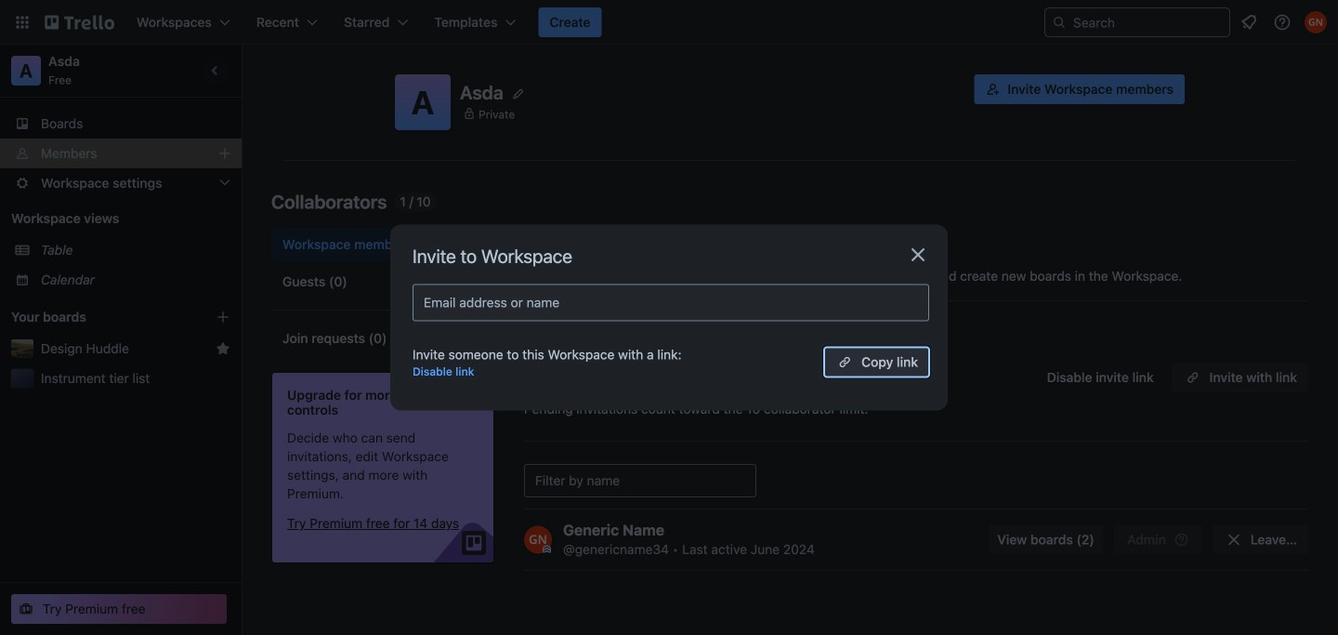 Task type: describe. For each thing, give the bounding box(es) containing it.
open information menu image
[[1274, 13, 1292, 32]]

primary element
[[0, 0, 1339, 45]]

Filter by name text field
[[524, 464, 757, 497]]

workspace navigation collapse icon image
[[203, 58, 229, 84]]

your boards with 2 items element
[[11, 306, 188, 328]]

add board image
[[216, 310, 231, 325]]

starred icon image
[[216, 341, 231, 356]]



Task type: locate. For each thing, give the bounding box(es) containing it.
Email address or name text field
[[424, 290, 926, 316]]

search image
[[1053, 15, 1067, 30]]

close image
[[908, 244, 930, 266]]

status
[[395, 192, 437, 211]]

generic name (genericname34) image
[[1305, 11, 1328, 33]]

Search field
[[1067, 9, 1230, 35]]

generic name (genericname34) image
[[524, 526, 552, 554]]

0 notifications image
[[1239, 11, 1261, 33]]



Task type: vqa. For each thing, say whether or not it's contained in the screenshot.
anything associated with that
no



